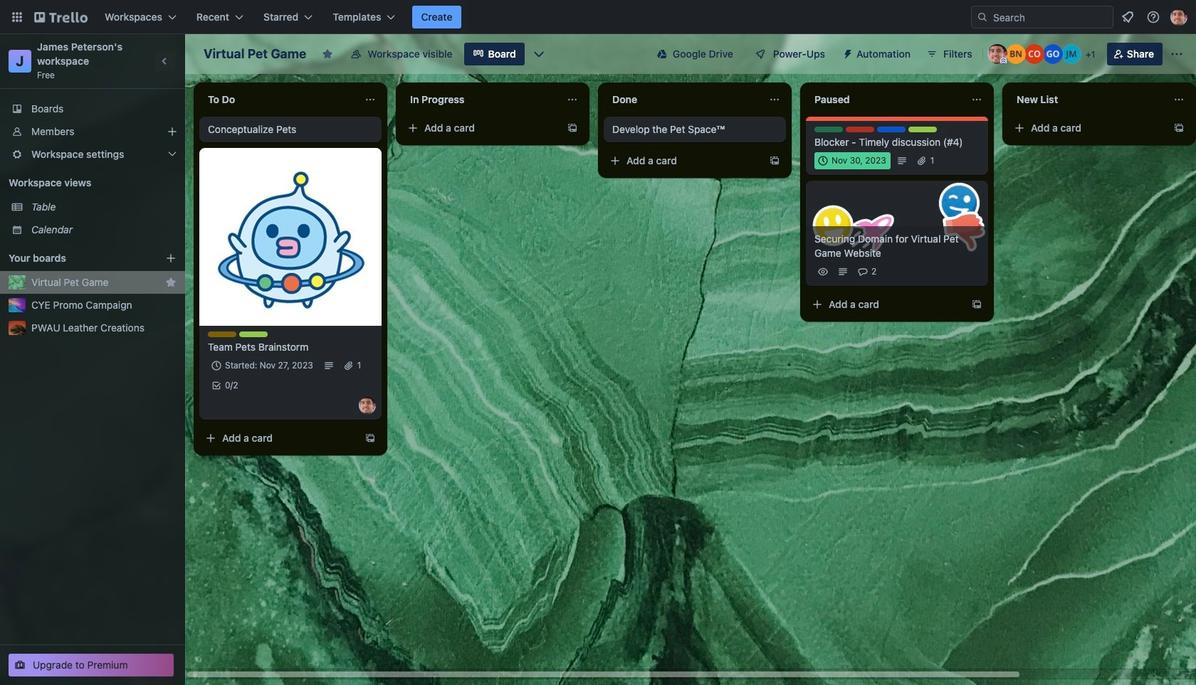 Task type: locate. For each thing, give the bounding box(es) containing it.
2 vertical spatial james peterson (jamespeterson93) image
[[359, 397, 376, 414]]

1 horizontal spatial james peterson (jamespeterson93) image
[[988, 44, 1007, 64]]

color: bold lime, title: "team task" element
[[239, 332, 268, 338]]

0 horizontal spatial james peterson (jamespeterson93) image
[[359, 397, 376, 414]]

create from template… image
[[567, 122, 578, 134], [769, 155, 780, 167], [971, 299, 983, 310], [365, 433, 376, 444]]

create from template… image
[[1174, 122, 1185, 134]]

workspace navigation collapse icon image
[[155, 51, 175, 71]]

Board name text field
[[197, 43, 314, 66]]

None text field
[[604, 88, 763, 111], [806, 88, 966, 111], [604, 88, 763, 111], [806, 88, 966, 111]]

color: yellow, title: none image
[[208, 332, 236, 338]]

customize views image
[[532, 47, 546, 61]]

back to home image
[[34, 6, 88, 28]]

None text field
[[199, 88, 359, 111], [402, 88, 561, 111], [1008, 88, 1168, 111], [199, 88, 359, 111], [402, 88, 561, 111], [1008, 88, 1168, 111]]

google drive icon image
[[657, 49, 667, 59]]

search image
[[977, 11, 988, 23]]

color: bold lime, title: none image
[[909, 127, 937, 132]]

0 vertical spatial james peterson (jamespeterson93) image
[[1171, 9, 1188, 26]]

christina overa (christinaovera) image
[[1025, 44, 1045, 64]]

starred icon image
[[165, 277, 177, 288]]

color: green, title: "goal" element
[[815, 127, 843, 132]]

james peterson (jamespeterson93) image
[[1171, 9, 1188, 26], [988, 44, 1007, 64], [359, 397, 376, 414]]

0 notifications image
[[1119, 9, 1137, 26]]

None checkbox
[[815, 152, 891, 169]]



Task type: vqa. For each thing, say whether or not it's contained in the screenshot.
Freelancer
no



Task type: describe. For each thing, give the bounding box(es) containing it.
show menu image
[[1170, 47, 1184, 61]]

add board image
[[165, 253, 177, 264]]

this member is an admin of this board. image
[[1000, 58, 1007, 64]]

open information menu image
[[1147, 10, 1161, 24]]

gary orlando (garyorlando) image
[[1043, 44, 1063, 64]]

2 horizontal spatial james peterson (jamespeterson93) image
[[1171, 9, 1188, 26]]

1 vertical spatial james peterson (jamespeterson93) image
[[988, 44, 1007, 64]]

ben nelson (bennelson96) image
[[1006, 44, 1026, 64]]

sm image
[[837, 43, 857, 63]]

primary element
[[0, 0, 1196, 34]]

your boards with 3 items element
[[9, 250, 144, 267]]

color: blue, title: "fyi" element
[[877, 127, 906, 132]]

color: red, title: "blocker" element
[[846, 127, 874, 132]]

jeremy miller (jeremymiller198) image
[[1062, 44, 1082, 64]]

star or unstar board image
[[322, 48, 334, 60]]

Search field
[[988, 7, 1113, 27]]



